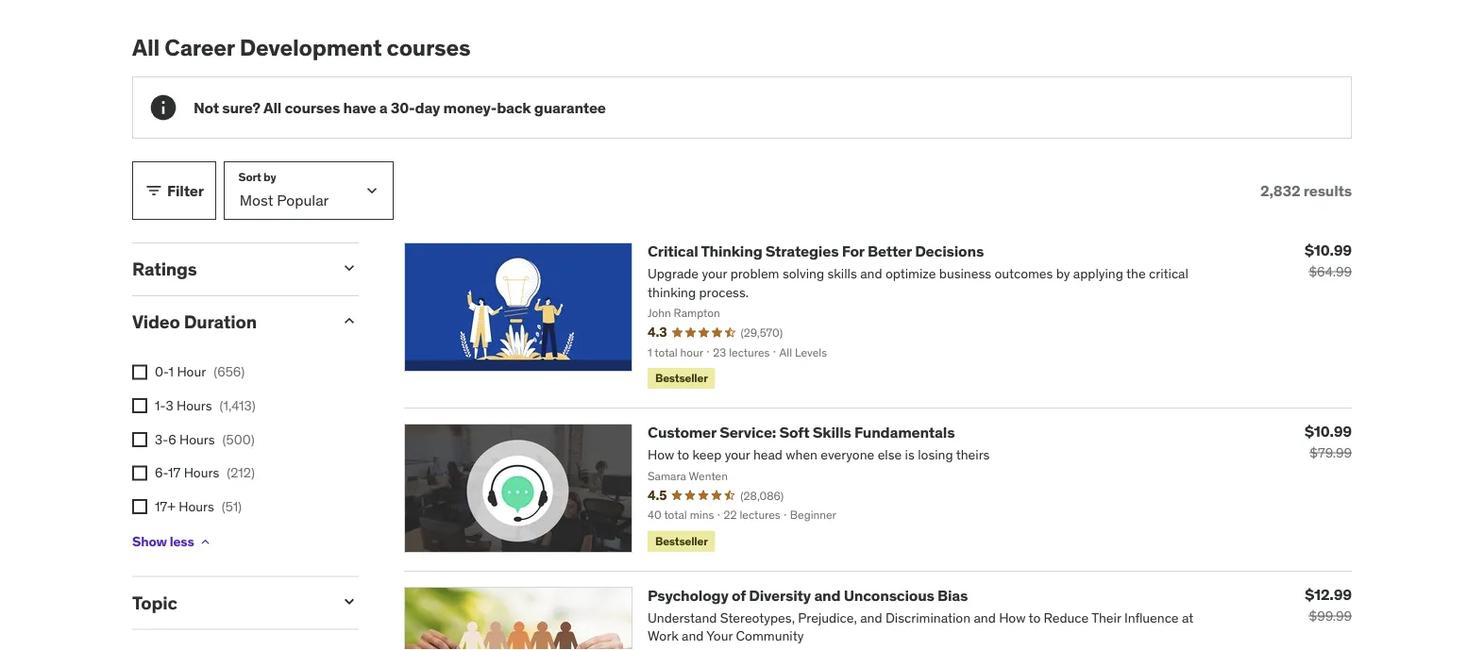 Task type: describe. For each thing, give the bounding box(es) containing it.
6
[[168, 431, 176, 448]]

diversity
[[749, 586, 811, 606]]

psychology of diversity and unconscious bias link
[[648, 586, 968, 606]]

money-
[[443, 98, 497, 117]]

xsmall image for 0-
[[132, 365, 147, 380]]

small image
[[340, 593, 359, 612]]

customer service: soft skills fundamentals
[[648, 423, 955, 443]]

small image for video duration
[[340, 312, 359, 330]]

video
[[132, 311, 180, 333]]

customer service: soft skills fundamentals link
[[648, 423, 955, 443]]

not
[[194, 98, 219, 117]]

development
[[240, 33, 382, 62]]

6-17 hours (212)
[[155, 465, 255, 482]]

17+ hours (51)
[[155, 498, 242, 515]]

$10.99 for critical thinking strategies for better decisions
[[1305, 240, 1352, 260]]

show
[[132, 534, 167, 551]]

a
[[379, 98, 388, 117]]

1-3 hours (1,413)
[[155, 397, 256, 414]]

17+
[[155, 498, 176, 515]]

filter
[[167, 181, 204, 200]]

sure?
[[222, 98, 261, 117]]

decisions
[[915, 242, 984, 261]]

not sure? all courses have a 30-day money-back guarantee
[[194, 98, 606, 117]]

ratings
[[132, 258, 197, 281]]

all career development courses
[[132, 33, 471, 62]]

2,832
[[1261, 181, 1301, 200]]

3-
[[155, 431, 168, 448]]

unconscious
[[844, 586, 935, 606]]

0 vertical spatial all
[[132, 33, 160, 62]]

xsmall image for 1-
[[132, 399, 147, 414]]

3-6 hours (500)
[[155, 431, 255, 448]]

video duration button
[[132, 311, 325, 333]]

topic button
[[132, 592, 325, 614]]

filter button
[[132, 162, 216, 220]]

critical thinking strategies for better decisions
[[648, 242, 984, 261]]

30-
[[391, 98, 415, 117]]

xsmall image for 17+
[[132, 500, 147, 515]]

psychology
[[648, 586, 729, 606]]

video duration
[[132, 311, 257, 333]]

$10.99 for customer service: soft skills fundamentals
[[1305, 422, 1352, 441]]

small image inside filter button
[[144, 181, 163, 200]]

and
[[814, 586, 841, 606]]

skills
[[813, 423, 852, 443]]

results
[[1304, 181, 1352, 200]]

$12.99
[[1305, 585, 1352, 604]]

show less button
[[132, 524, 213, 562]]

psychology of diversity and unconscious bias
[[648, 586, 968, 606]]

back
[[497, 98, 531, 117]]

hours for 1-3 hours
[[177, 397, 212, 414]]

0-1 hour (656)
[[155, 364, 245, 381]]



Task type: vqa. For each thing, say whether or not it's contained in the screenshot.
(16,976
no



Task type: locate. For each thing, give the bounding box(es) containing it.
$64.99
[[1309, 264, 1352, 281]]

xsmall image
[[132, 365, 147, 380], [132, 399, 147, 414], [132, 432, 147, 447], [132, 500, 147, 515]]

1 vertical spatial xsmall image
[[198, 535, 213, 550]]

0-
[[155, 364, 169, 381]]

all
[[132, 33, 160, 62], [263, 98, 282, 117]]

3
[[166, 397, 173, 414]]

service:
[[720, 423, 776, 443]]

all left the career
[[132, 33, 160, 62]]

critical
[[648, 242, 698, 261]]

xsmall image right less
[[198, 535, 213, 550]]

small image
[[144, 181, 163, 200], [340, 259, 359, 278], [340, 312, 359, 330]]

soft
[[780, 423, 810, 443]]

hours right 3
[[177, 397, 212, 414]]

career
[[165, 33, 235, 62]]

xsmall image left '17+'
[[132, 500, 147, 515]]

courses up day
[[387, 33, 471, 62]]

ratings button
[[132, 258, 325, 281]]

of
[[732, 586, 746, 606]]

1
[[169, 364, 174, 381]]

0 vertical spatial courses
[[387, 33, 471, 62]]

$10.99 up $64.99
[[1305, 240, 1352, 260]]

(500)
[[223, 431, 255, 448]]

xsmall image left 0-
[[132, 365, 147, 380]]

0 horizontal spatial courses
[[285, 98, 340, 117]]

2,832 results
[[1261, 181, 1352, 200]]

hours for 3-6 hours
[[179, 431, 215, 448]]

hour
[[177, 364, 206, 381]]

better
[[868, 242, 912, 261]]

0 horizontal spatial xsmall image
[[132, 466, 147, 481]]

hours right 17
[[184, 465, 219, 482]]

2 xsmall image from the top
[[132, 399, 147, 414]]

critical thinking strategies for better decisions link
[[648, 242, 984, 261]]

duration
[[184, 311, 257, 333]]

1 horizontal spatial all
[[263, 98, 282, 117]]

0 vertical spatial $10.99
[[1305, 240, 1352, 260]]

hours
[[177, 397, 212, 414], [179, 431, 215, 448], [184, 465, 219, 482], [179, 498, 214, 515]]

1-
[[155, 397, 166, 414]]

courses
[[387, 33, 471, 62], [285, 98, 340, 117]]

(1,413)
[[220, 397, 256, 414]]

customer
[[648, 423, 717, 443]]

bias
[[938, 586, 968, 606]]

hours for 6-17 hours
[[184, 465, 219, 482]]

xsmall image left 1-
[[132, 399, 147, 414]]

2 vertical spatial small image
[[340, 312, 359, 330]]

$12.99 $99.99
[[1305, 585, 1352, 625]]

$10.99 $79.99
[[1305, 422, 1352, 462]]

1 vertical spatial courses
[[285, 98, 340, 117]]

xsmall image inside show less button
[[198, 535, 213, 550]]

topic
[[132, 592, 177, 614]]

for
[[842, 242, 865, 261]]

fundamentals
[[855, 423, 955, 443]]

$10.99
[[1305, 240, 1352, 260], [1305, 422, 1352, 441]]

1 xsmall image from the top
[[132, 365, 147, 380]]

$79.99
[[1310, 445, 1352, 462]]

show less
[[132, 534, 194, 551]]

courses left have
[[285, 98, 340, 117]]

hours right 6
[[179, 431, 215, 448]]

1 vertical spatial small image
[[340, 259, 359, 278]]

have
[[343, 98, 376, 117]]

1 $10.99 from the top
[[1305, 240, 1352, 260]]

xsmall image for 3-
[[132, 432, 147, 447]]

3 xsmall image from the top
[[132, 432, 147, 447]]

0 vertical spatial small image
[[144, 181, 163, 200]]

4 xsmall image from the top
[[132, 500, 147, 515]]

strategies
[[766, 242, 839, 261]]

thinking
[[701, 242, 763, 261]]

6-
[[155, 465, 168, 482]]

xsmall image left 6-
[[132, 466, 147, 481]]

1 vertical spatial $10.99
[[1305, 422, 1352, 441]]

0 horizontal spatial all
[[132, 33, 160, 62]]

$10.99 up $79.99
[[1305, 422, 1352, 441]]

(212)
[[227, 465, 255, 482]]

guarantee
[[534, 98, 606, 117]]

17
[[168, 465, 181, 482]]

xsmall image left 3- at the bottom left of page
[[132, 432, 147, 447]]

0 vertical spatial xsmall image
[[132, 466, 147, 481]]

1 vertical spatial all
[[263, 98, 282, 117]]

$10.99 $64.99
[[1305, 240, 1352, 281]]

1 horizontal spatial courses
[[387, 33, 471, 62]]

courses for all
[[285, 98, 340, 117]]

less
[[170, 534, 194, 551]]

day
[[415, 98, 440, 117]]

hours right '17+'
[[179, 498, 214, 515]]

xsmall image
[[132, 466, 147, 481], [198, 535, 213, 550]]

2,832 results status
[[1261, 181, 1352, 200]]

$99.99
[[1309, 608, 1352, 625]]

small image for ratings
[[340, 259, 359, 278]]

1 horizontal spatial xsmall image
[[198, 535, 213, 550]]

(656)
[[214, 364, 245, 381]]

all right "sure?" on the left top of page
[[263, 98, 282, 117]]

courses for development
[[387, 33, 471, 62]]

2 $10.99 from the top
[[1305, 422, 1352, 441]]

(51)
[[222, 498, 242, 515]]



